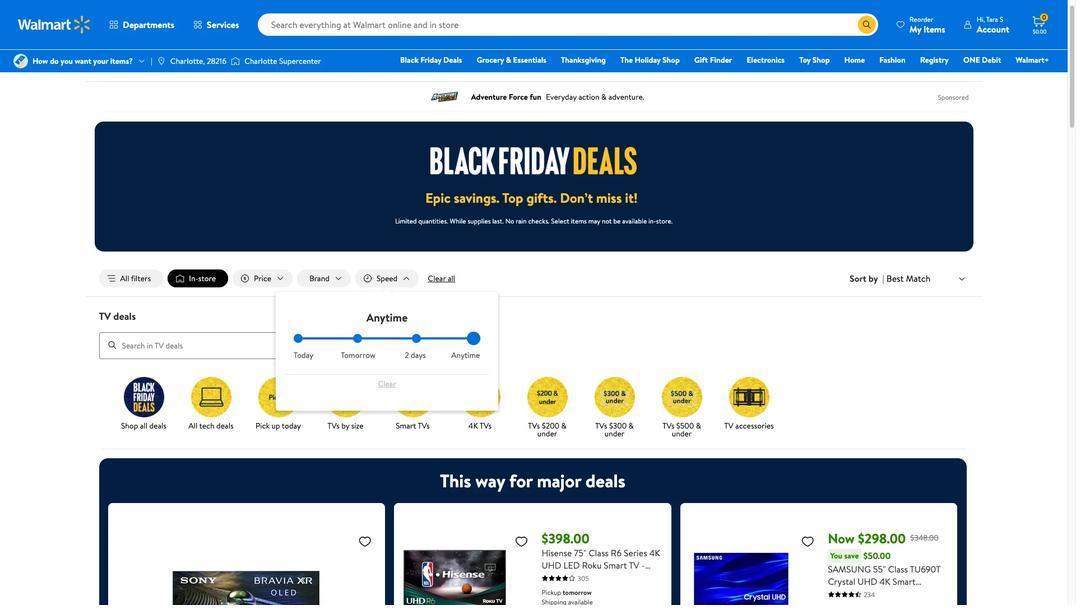 Task type: locate. For each thing, give the bounding box(es) containing it.
all left tech
[[188, 420, 197, 431]]

- inside $398.00 hisense 75" class r6 series 4k uhd led roku smart tv - 75r6030k (new)
[[642, 559, 645, 571]]

4k inside 4k tvs link
[[468, 420, 478, 431]]

fashion link
[[875, 54, 911, 66]]

class inside you save $50.00 samsung 55" class tu690t crystal uhd 4k smart television - un55tu690tfxza (new)
[[888, 563, 908, 575]]

0 horizontal spatial electronics
[[99, 61, 137, 72]]

2 horizontal spatial tv
[[724, 420, 734, 431]]

toy shop
[[799, 54, 830, 66]]

tvs left size
[[328, 420, 340, 431]]

1 horizontal spatial electronics
[[747, 54, 785, 66]]

1 vertical spatial |
[[883, 272, 884, 285]]

0 horizontal spatial by
[[341, 420, 349, 431]]

1 vertical spatial -
[[867, 588, 871, 600]]

1 horizontal spatial 4k
[[649, 547, 660, 559]]

under down "tvs $200 & under" image
[[537, 428, 557, 439]]

Walmart Site-Wide search field
[[258, 13, 878, 36]]

0 vertical spatial (new)
[[585, 571, 609, 584]]

 image
[[231, 55, 240, 67]]

the holiday shop
[[620, 54, 680, 66]]

 image left how
[[13, 54, 28, 68]]

None radio
[[412, 334, 421, 343]]

$398.00 hisense 75" class r6 series 4k uhd led roku smart tv - 75r6030k (new)
[[542, 529, 660, 584]]

under down tvs $300 & under image
[[605, 428, 624, 439]]

Search in TV deals search field
[[99, 332, 437, 359]]

walmart+ link
[[1011, 54, 1054, 66]]

0 horizontal spatial  image
[[13, 54, 28, 68]]

gift finder link
[[689, 54, 737, 66]]

2 horizontal spatial shop
[[813, 54, 830, 66]]

0 horizontal spatial all
[[140, 420, 147, 431]]

- for you
[[867, 588, 871, 600]]

fashion
[[880, 54, 906, 66]]

series
[[624, 547, 647, 559]]

items
[[571, 216, 587, 226]]

0 vertical spatial -
[[642, 559, 645, 571]]

0 vertical spatial 4k
[[468, 420, 478, 431]]

tvs left $500
[[663, 420, 675, 431]]

1 horizontal spatial -
[[867, 588, 871, 600]]

home link
[[839, 54, 870, 66]]

1 vertical spatial tv
[[724, 420, 734, 431]]

0 vertical spatial class
[[589, 547, 609, 559]]

tv for tv accessories
[[724, 420, 734, 431]]

by for tvs
[[341, 420, 349, 431]]

0 horizontal spatial smart
[[396, 420, 416, 431]]

clear search field text image
[[845, 20, 854, 29]]

all left filters
[[120, 273, 129, 284]]

all inside button
[[120, 273, 129, 284]]

| inside sort and filter section 'element'
[[883, 272, 884, 285]]

| right /
[[151, 55, 152, 67]]

tech
[[199, 420, 214, 431]]

smart inside smart tvs link
[[396, 420, 416, 431]]

deals inside search box
[[113, 309, 136, 323]]

0 horizontal spatial clear
[[378, 378, 396, 390]]

1 horizontal spatial clear
[[428, 273, 446, 284]]

tomorrow
[[563, 588, 592, 597]]

don't
[[560, 188, 593, 207]]

& right the $200 at the bottom right of the page
[[561, 420, 567, 431]]

1 horizontal spatial uhd
[[858, 575, 877, 588]]

tv accessories
[[724, 420, 774, 431]]

2 under from the left
[[605, 428, 624, 439]]

2 horizontal spatial smart
[[893, 575, 916, 588]]

1 horizontal spatial tv
[[629, 559, 640, 571]]

2 vertical spatial tv
[[629, 559, 640, 571]]

tvs down 4k tvs image
[[480, 420, 492, 431]]

smart inside $398.00 hisense 75" class r6 series 4k uhd led roku smart tv - 75r6030k (new)
[[604, 559, 627, 571]]

1 horizontal spatial all
[[188, 420, 197, 431]]

6 tvs from the left
[[663, 420, 675, 431]]

| left best
[[883, 272, 884, 285]]

tvs left $300
[[595, 420, 607, 431]]

smart right '55"'
[[893, 575, 916, 588]]

0 vertical spatial uhd
[[542, 559, 561, 571]]

the holiday shop link
[[615, 54, 685, 66]]

smart tvs link
[[384, 377, 442, 432]]

0 horizontal spatial (new)
[[585, 571, 609, 584]]

walmart black friday deals for days image
[[431, 147, 637, 175]]

clear button
[[294, 375, 480, 393]]

& right $300
[[629, 420, 634, 431]]

deals down shop all deals image in the left bottom of the page
[[149, 420, 166, 431]]

anytime down anytime radio
[[451, 350, 480, 361]]

305
[[578, 574, 589, 583]]

tvs $300 & under
[[595, 420, 634, 439]]

smart tvs
[[396, 420, 430, 431]]

supplies
[[468, 216, 491, 226]]

1 horizontal spatial anytime
[[451, 350, 480, 361]]

0
[[1042, 12, 1046, 22]]

gift finder
[[694, 54, 732, 66]]

tv inside search box
[[99, 309, 111, 323]]

1 vertical spatial smart
[[604, 559, 627, 571]]

& inside tvs $500 & under
[[696, 420, 701, 431]]

match
[[906, 272, 931, 285]]

1 horizontal spatial class
[[888, 563, 908, 575]]

1 horizontal spatial smart
[[604, 559, 627, 571]]

tvs for tvs $300 & under
[[595, 420, 607, 431]]

3 under from the left
[[672, 428, 692, 439]]

quantities.
[[418, 216, 448, 226]]

all tech deals image
[[191, 377, 231, 417]]

&
[[506, 54, 511, 66], [561, 420, 567, 431], [629, 420, 634, 431], [696, 420, 701, 431]]

class
[[589, 547, 609, 559], [888, 563, 908, 575]]

hi, tara s account
[[977, 14, 1009, 35]]

1 vertical spatial class
[[888, 563, 908, 575]]

all inside "link"
[[188, 420, 197, 431]]

by right sort
[[869, 272, 878, 285]]

0 vertical spatial all
[[448, 273, 455, 284]]

deals right tech
[[216, 420, 234, 431]]

uhd inside you save $50.00 samsung 55" class tu690t crystal uhd 4k smart television - un55tu690tfxza (new)
[[858, 575, 877, 588]]

2 vertical spatial smart
[[893, 575, 916, 588]]

0 vertical spatial by
[[869, 272, 878, 285]]

1 horizontal spatial |
[[883, 272, 884, 285]]

0 horizontal spatial tv
[[99, 309, 111, 323]]

group
[[117, 512, 376, 605]]

registry link
[[915, 54, 954, 66]]

major
[[537, 468, 581, 493]]

under inside tvs $500 & under
[[672, 428, 692, 439]]

0 vertical spatial tv
[[99, 309, 111, 323]]

all for shop
[[140, 420, 147, 431]]

electronics left /
[[99, 61, 137, 72]]

clear right 'speed'
[[428, 273, 446, 284]]

0 horizontal spatial class
[[589, 547, 609, 559]]

tvs $300 & under image
[[594, 377, 635, 417]]

limited
[[395, 216, 417, 226]]

tvs $500 & under image
[[662, 377, 702, 417]]

services
[[207, 18, 239, 31]]

smart inside you save $50.00 samsung 55" class tu690t crystal uhd 4k smart television - un55tu690tfxza (new)
[[893, 575, 916, 588]]

under for $300
[[605, 428, 624, 439]]

walmart image
[[18, 16, 91, 34]]

& right $500
[[696, 420, 701, 431]]

epic
[[425, 188, 451, 207]]

in-
[[649, 216, 656, 226]]

while
[[450, 216, 466, 226]]

1 horizontal spatial (new)
[[828, 600, 851, 605]]

4k down $50.00
[[880, 575, 890, 588]]

brand
[[309, 273, 329, 284]]

all inside button
[[448, 273, 455, 284]]

electronics link left /
[[99, 61, 137, 72]]

4k inside $398.00 hisense 75" class r6 series 4k uhd led roku smart tv - 75r6030k (new)
[[649, 547, 660, 559]]

services button
[[184, 11, 249, 38]]

tvs
[[149, 61, 159, 72]]

available
[[622, 216, 647, 226]]

tv for tv deals
[[99, 309, 111, 323]]

by
[[869, 272, 878, 285], [341, 420, 349, 431]]

tvs down smart tvs image
[[418, 420, 430, 431]]

one debit link
[[958, 54, 1006, 66]]

pickup tomorrow
[[542, 588, 592, 597]]

 image
[[13, 54, 28, 68], [157, 57, 166, 66]]

- inside you save $50.00 samsung 55" class tu690t crystal uhd 4k smart television - un55tu690tfxza (new)
[[867, 588, 871, 600]]

tvs inside tvs $500 & under
[[663, 420, 675, 431]]

- right r6 at the right
[[642, 559, 645, 571]]

0 horizontal spatial uhd
[[542, 559, 561, 571]]

one
[[963, 54, 980, 66]]

registry
[[920, 54, 949, 66]]

0 vertical spatial anytime
[[366, 310, 408, 325]]

4 tvs from the left
[[528, 420, 540, 431]]

shop down shop all deals image in the left bottom of the page
[[121, 420, 138, 431]]

all tech deals
[[188, 420, 234, 431]]

0 horizontal spatial 4k
[[468, 420, 478, 431]]

0 horizontal spatial shop
[[121, 420, 138, 431]]

deals
[[113, 309, 136, 323], [149, 420, 166, 431], [216, 420, 234, 431], [586, 468, 625, 493]]

class right '55"'
[[888, 563, 908, 575]]

- right television at right
[[867, 588, 871, 600]]

1 vertical spatial clear
[[378, 378, 396, 390]]

by inside sort and filter section 'element'
[[869, 272, 878, 285]]

& inside tvs $200 & under
[[561, 420, 567, 431]]

tv up search image
[[99, 309, 111, 323]]

- for $398.00
[[642, 559, 645, 571]]

may
[[588, 216, 600, 226]]

1 tvs from the left
[[328, 420, 340, 431]]

tvs by size
[[328, 420, 364, 431]]

under down tvs $500 & under image
[[672, 428, 692, 439]]

4k right series
[[649, 547, 660, 559]]

my
[[910, 23, 921, 35]]

1 horizontal spatial by
[[869, 272, 878, 285]]

uhd up 234
[[858, 575, 877, 588]]

tvs $500 & under link
[[653, 377, 711, 440]]

epic savings. top gifts. don't miss it!
[[425, 188, 638, 207]]

uhd left led
[[542, 559, 561, 571]]

shop right holiday
[[663, 54, 680, 66]]

tv right r6 at the right
[[629, 559, 640, 571]]

store.
[[656, 216, 673, 226]]

how fast do you want your order? option group
[[294, 334, 480, 361]]

checks.
[[528, 216, 550, 226]]

(new) up tomorrow
[[585, 571, 609, 584]]

& for tvs $500 & under
[[696, 420, 701, 431]]

0 vertical spatial clear
[[428, 273, 446, 284]]

anytime
[[366, 310, 408, 325], [451, 350, 480, 361]]

-
[[642, 559, 645, 571], [867, 588, 871, 600]]

for
[[509, 468, 533, 493]]

1 vertical spatial by
[[341, 420, 349, 431]]

tvs for tvs $500 & under
[[663, 420, 675, 431]]

anytime up "how fast do you want your order?" option group
[[366, 310, 408, 325]]

grocery
[[477, 54, 504, 66]]

add to favorites list, hisense 75" class r6 series 4k uhd led roku smart tv - 75r6030k (new) image
[[515, 534, 528, 548]]

0 horizontal spatial all
[[120, 273, 129, 284]]

Today radio
[[294, 334, 303, 343]]

deals
[[443, 54, 462, 66]]

price button
[[233, 270, 293, 288]]

0 horizontal spatial -
[[642, 559, 645, 571]]

pickup
[[542, 588, 561, 597]]

4k tvs
[[468, 420, 492, 431]]

electronics for electronics / tvs
[[99, 61, 137, 72]]

tvs inside "link"
[[328, 420, 340, 431]]

tvs $200 & under link
[[518, 377, 576, 440]]

0 vertical spatial all
[[120, 273, 129, 284]]

tvs inside tvs $200 & under
[[528, 420, 540, 431]]

under inside "tvs $300 & under"
[[605, 428, 624, 439]]

pick up today image
[[258, 377, 298, 417]]

electronics link
[[742, 54, 790, 66], [99, 61, 137, 72]]

it!
[[625, 188, 638, 207]]

tv left accessories
[[724, 420, 734, 431]]

under inside tvs $200 & under
[[537, 428, 557, 439]]

best
[[887, 272, 904, 285]]

last.
[[492, 216, 504, 226]]

0 horizontal spatial under
[[537, 428, 557, 439]]

clear all button
[[423, 270, 460, 288]]

shop right toy
[[813, 54, 830, 66]]

class left r6 at the right
[[589, 547, 609, 559]]

0 vertical spatial smart
[[396, 420, 416, 431]]

1 horizontal spatial all
[[448, 273, 455, 284]]

(new) inside $398.00 hisense 75" class r6 series 4k uhd led roku smart tv - 75r6030k (new)
[[585, 571, 609, 584]]

reorder my items
[[910, 14, 945, 35]]

& for tvs $200 & under
[[561, 420, 567, 431]]

tvs left the $200 at the bottom right of the page
[[528, 420, 540, 431]]

by left size
[[341, 420, 349, 431]]

4k down 4k tvs image
[[468, 420, 478, 431]]

clear down "how fast do you want your order?" option group
[[378, 378, 396, 390]]

1 vertical spatial all
[[188, 420, 197, 431]]

1 vertical spatial (new)
[[828, 600, 851, 605]]

1 under from the left
[[537, 428, 557, 439]]

hisense
[[542, 547, 572, 559]]

clear inside clear all button
[[428, 273, 446, 284]]

rain
[[516, 216, 527, 226]]

2
[[405, 350, 409, 361]]

1 vertical spatial uhd
[[858, 575, 877, 588]]

do
[[50, 55, 59, 67]]

tvs inside "tvs $300 & under"
[[595, 420, 607, 431]]

size
[[351, 420, 364, 431]]

electronics left toy
[[747, 54, 785, 66]]

black friday deals
[[400, 54, 462, 66]]

smart tvs image
[[393, 377, 433, 417]]

1 vertical spatial all
[[140, 420, 147, 431]]

how do you want your items?
[[33, 55, 133, 67]]

smart right roku
[[604, 559, 627, 571]]

0 horizontal spatial anytime
[[366, 310, 408, 325]]

1 vertical spatial anytime
[[451, 350, 480, 361]]

(new) down crystal
[[828, 600, 851, 605]]

 image for how do you want your items?
[[13, 54, 28, 68]]

2 vertical spatial 4k
[[880, 575, 890, 588]]

grocery & essentials
[[477, 54, 546, 66]]

electronics link left toy
[[742, 54, 790, 66]]

smart down smart tvs image
[[396, 420, 416, 431]]

0 horizontal spatial |
[[151, 55, 152, 67]]

None range field
[[294, 337, 480, 340]]

4k inside you save $50.00 samsung 55" class tu690t crystal uhd 4k smart television - un55tu690tfxza (new)
[[880, 575, 890, 588]]

1 vertical spatial 4k
[[649, 547, 660, 559]]

deals up search image
[[113, 309, 136, 323]]

 image right /
[[157, 57, 166, 66]]

$300
[[609, 420, 627, 431]]

2 horizontal spatial under
[[672, 428, 692, 439]]

add to favorites list, sony 65 class bravia xr a90j 4k hdr oled tv smart google tv xr65a90j (new) image
[[358, 534, 372, 548]]

1 horizontal spatial under
[[605, 428, 624, 439]]

anytime inside "how fast do you want your order?" option group
[[451, 350, 480, 361]]

1 horizontal spatial  image
[[157, 57, 166, 66]]

tvs
[[328, 420, 340, 431], [418, 420, 430, 431], [480, 420, 492, 431], [528, 420, 540, 431], [595, 420, 607, 431], [663, 420, 675, 431]]

(new) inside you save $50.00 samsung 55" class tu690t crystal uhd 4k smart television - un55tu690tfxza (new)
[[828, 600, 851, 605]]

clear inside clear button
[[378, 378, 396, 390]]

5 tvs from the left
[[595, 420, 607, 431]]

by inside "link"
[[341, 420, 349, 431]]

filters
[[131, 273, 151, 284]]

$298.00
[[858, 529, 906, 548]]

2 horizontal spatial 4k
[[880, 575, 890, 588]]

& inside "tvs $300 & under"
[[629, 420, 634, 431]]



Task type: describe. For each thing, give the bounding box(es) containing it.
smart for $398.00
[[604, 559, 627, 571]]

3 tvs from the left
[[480, 420, 492, 431]]

2 days
[[405, 350, 426, 361]]

75"
[[574, 547, 587, 559]]

tv inside $398.00 hisense 75" class r6 series 4k uhd led roku smart tv - 75r6030k (new)
[[629, 559, 640, 571]]

& right grocery
[[506, 54, 511, 66]]

grocery & essentials link
[[472, 54, 552, 66]]

$0.00
[[1033, 27, 1047, 35]]

sort by |
[[850, 272, 884, 285]]

home
[[844, 54, 865, 66]]

deals inside "link"
[[216, 420, 234, 431]]

tvs for tvs $200 & under
[[528, 420, 540, 431]]

charlotte
[[244, 55, 277, 67]]

hi,
[[977, 14, 985, 24]]

234
[[864, 590, 875, 599]]

samsung
[[828, 563, 871, 575]]

today
[[282, 420, 301, 431]]

1 horizontal spatial electronics link
[[742, 54, 790, 66]]

pick
[[256, 420, 270, 431]]

$398.00 group
[[403, 512, 662, 605]]

television
[[828, 588, 865, 600]]

smart for you
[[893, 575, 916, 588]]

items
[[924, 23, 945, 35]]

the
[[620, 54, 633, 66]]

0 $0.00
[[1033, 12, 1047, 35]]

led
[[564, 559, 580, 571]]

sponsored
[[938, 92, 969, 102]]

(new) for $398.00
[[585, 571, 609, 584]]

under for $200
[[537, 428, 557, 439]]

now
[[828, 529, 855, 548]]

this way for major deals
[[440, 468, 625, 493]]

shop all deals
[[121, 420, 166, 431]]

today
[[294, 350, 313, 361]]

& for tvs $300 & under
[[629, 420, 634, 431]]

days
[[411, 350, 426, 361]]

class inside $398.00 hisense 75" class r6 series 4k uhd led roku smart tv - 75r6030k (new)
[[589, 547, 609, 559]]

search image
[[108, 341, 117, 350]]

TV deals search field
[[85, 309, 982, 359]]

uhd inside $398.00 hisense 75" class r6 series 4k uhd led roku smart tv - 75r6030k (new)
[[542, 559, 561, 571]]

thanksgiving
[[561, 54, 606, 66]]

pick up today
[[256, 420, 301, 431]]

not
[[602, 216, 612, 226]]

sort
[[850, 272, 867, 285]]

store
[[198, 273, 216, 284]]

$398.00
[[542, 529, 590, 548]]

way
[[475, 468, 505, 493]]

price
[[254, 273, 271, 284]]

add to favorites list, samsung 55" class tu690t crystal uhd 4k smart television - un55tu690tfxza (new) image
[[801, 534, 814, 548]]

in-store
[[189, 273, 216, 284]]

under for $500
[[672, 428, 692, 439]]

one debit
[[963, 54, 1001, 66]]

walmart+
[[1016, 54, 1049, 66]]

shop all deals image
[[124, 377, 164, 417]]

tvs by size image
[[325, 377, 366, 417]]

supercenter
[[279, 55, 321, 67]]

4k tvs link
[[451, 377, 509, 432]]

tv deals
[[99, 309, 136, 323]]

thanksgiving link
[[556, 54, 611, 66]]

0 horizontal spatial electronics link
[[99, 61, 137, 72]]

sort and filter section element
[[85, 261, 982, 297]]

you save $50.00 samsung 55" class tu690t crystal uhd 4k smart television - un55tu690tfxza (new)
[[828, 550, 948, 605]]

(new) for you
[[828, 600, 851, 605]]

charlotte, 28216
[[170, 55, 227, 67]]

speed
[[377, 273, 398, 284]]

best match
[[887, 272, 931, 285]]

you
[[61, 55, 73, 67]]

holiday
[[635, 54, 661, 66]]

toy
[[799, 54, 811, 66]]

Search search field
[[258, 13, 878, 36]]

deals right major on the bottom
[[586, 468, 625, 493]]

reorder
[[910, 14, 933, 24]]

2 tvs from the left
[[418, 420, 430, 431]]

search icon image
[[862, 20, 871, 29]]

clear for clear all
[[428, 273, 446, 284]]

how
[[33, 55, 48, 67]]

no
[[505, 216, 514, 226]]

all for all filters
[[120, 273, 129, 284]]

tvs by size link
[[316, 377, 375, 432]]

tv mounts image
[[729, 377, 769, 417]]

top
[[502, 188, 523, 207]]

all for all tech deals
[[188, 420, 197, 431]]

0 vertical spatial |
[[151, 55, 152, 67]]

tu690t
[[910, 563, 941, 575]]

accessories
[[735, 420, 774, 431]]

electronics for electronics
[[747, 54, 785, 66]]

departments button
[[100, 11, 184, 38]]

essentials
[[513, 54, 546, 66]]

Tomorrow radio
[[353, 334, 362, 343]]

this
[[440, 468, 471, 493]]

by for sort
[[869, 272, 878, 285]]

$348.00
[[910, 532, 939, 544]]

/
[[141, 61, 144, 72]]

55"
[[873, 563, 886, 575]]

1 horizontal spatial shop
[[663, 54, 680, 66]]

Anytime radio
[[471, 334, 480, 343]]

tvs $200 & under image
[[527, 377, 567, 417]]

you
[[830, 550, 842, 561]]

$200
[[542, 420, 560, 431]]

brand button
[[297, 270, 351, 288]]

up
[[272, 420, 280, 431]]

tvs for tvs by size
[[328, 420, 340, 431]]

all for clear
[[448, 273, 455, 284]]

clear for clear
[[378, 378, 396, 390]]

tara
[[986, 14, 998, 24]]

crystal
[[828, 575, 855, 588]]

toy shop link
[[794, 54, 835, 66]]

select
[[551, 216, 569, 226]]

$50.00
[[863, 550, 891, 562]]

all filters
[[120, 273, 151, 284]]

 image for charlotte, 28216
[[157, 57, 166, 66]]

4k tvs image
[[460, 377, 500, 417]]



Task type: vqa. For each thing, say whether or not it's contained in the screenshot.
purchases
no



